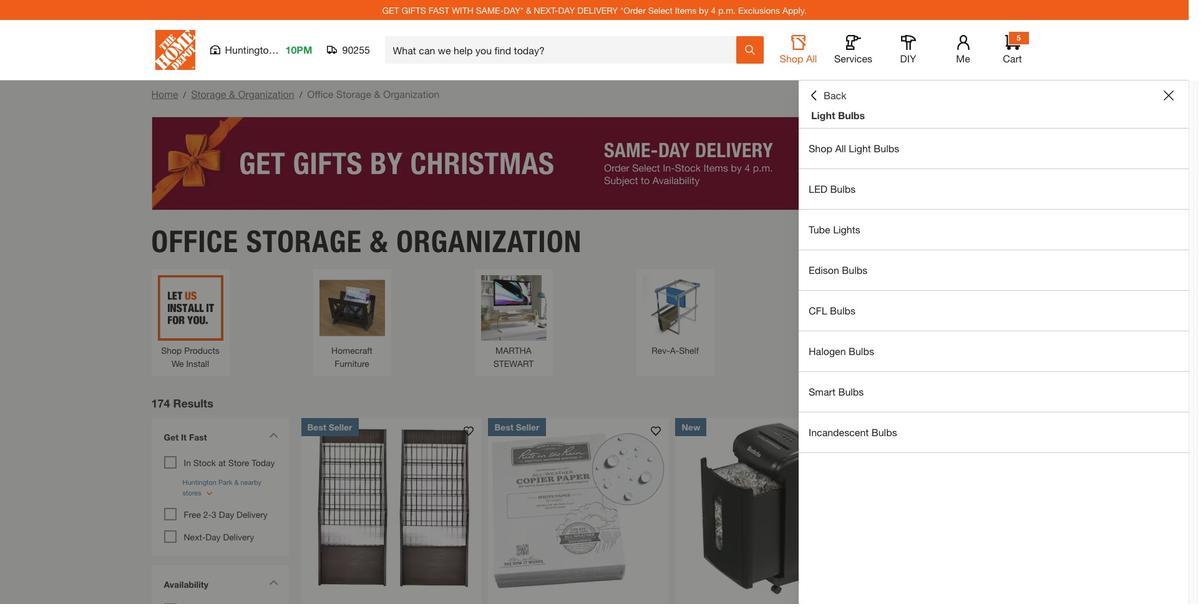 Task type: describe. For each thing, give the bounding box(es) containing it.
furniture
[[335, 358, 369, 369]]

home link
[[151, 88, 178, 100]]

home / storage & organization / office storage & organization
[[151, 88, 440, 100]]

by
[[699, 5, 709, 15]]

cart
[[1003, 52, 1022, 64]]

get it fast link
[[158, 424, 282, 453]]

wall mounted
[[810, 345, 864, 355]]

martha
[[496, 345, 532, 355]]

2-
[[203, 509, 212, 520]]

wooden free standing 6-tier display literature brochure magazine rack in black (2-pack) image
[[301, 418, 482, 599]]

fast
[[189, 432, 207, 442]]

back button
[[809, 89, 847, 102]]

diy button
[[888, 35, 928, 65]]

edison bulbs link
[[799, 250, 1189, 290]]

me
[[956, 52, 970, 64]]

homecraft
[[331, 345, 373, 355]]

it
[[181, 432, 187, 442]]

halogen
[[809, 345, 846, 357]]

all-weather 8-1/2 in. x 11 in. 20 lbs. bulk copier paper, white (500-sheet pack) image
[[488, 418, 669, 599]]

day*
[[504, 5, 524, 15]]

174 results
[[151, 396, 213, 410]]

bulbs for light bulbs
[[838, 109, 865, 121]]

bulbs for cfl bulbs
[[830, 305, 856, 316]]

home
[[151, 88, 178, 100]]

free
[[184, 509, 201, 520]]

get
[[164, 432, 179, 442]]

in
[[184, 457, 191, 468]]

free 2-3 day delivery link
[[184, 509, 268, 520]]

best seller for all-weather 8-1/2 in. x 11 in. 20 lbs. bulk copier paper, white (500-sheet pack) 'image'
[[495, 422, 540, 432]]

3
[[212, 509, 217, 520]]

edison
[[809, 264, 839, 276]]

office supplies image
[[966, 275, 1031, 340]]

next-
[[184, 531, 205, 542]]

shelf
[[679, 345, 699, 355]]

p.m.
[[718, 5, 736, 15]]

availability link
[[158, 571, 282, 600]]

store
[[228, 457, 249, 468]]

cfl bulbs link
[[799, 291, 1189, 331]]

park
[[277, 44, 298, 56]]

get gifts fast with same-day* & next-day delivery *order select items by 4 p.m. exclusions apply.
[[382, 5, 807, 15]]

stock
[[193, 457, 216, 468]]

shop all light bulbs
[[809, 142, 900, 154]]

feedback link image
[[1181, 211, 1198, 278]]

next-
[[534, 5, 558, 15]]

rev a shelf image
[[643, 275, 708, 340]]

cfl
[[809, 305, 827, 316]]

diy
[[900, 52, 916, 64]]

get it fast
[[164, 432, 207, 442]]

cx8 crosscut shredder image
[[863, 418, 1044, 599]]

light bulbs
[[811, 109, 865, 121]]

smart
[[809, 386, 836, 398]]

smart bulbs link
[[799, 372, 1189, 412]]

shop for shop products we install
[[161, 345, 182, 355]]

martha stewart image
[[481, 275, 546, 340]]

in stock at store today
[[184, 457, 275, 468]]

a-
[[670, 345, 679, 355]]

led
[[809, 183, 828, 195]]

services button
[[834, 35, 873, 65]]

1 horizontal spatial office
[[307, 88, 334, 100]]

in stock at store today link
[[184, 457, 275, 468]]

5
[[1017, 33, 1021, 42]]

tube lights
[[809, 223, 861, 235]]

wall mounted link
[[804, 275, 870, 357]]

items
[[675, 5, 697, 15]]

halogen bulbs link
[[799, 331, 1189, 371]]

smart bulbs
[[809, 386, 864, 398]]

install
[[186, 358, 209, 369]]

same-
[[476, 5, 504, 15]]

products
[[184, 345, 220, 355]]

best seller for wooden free standing 6-tier display literature brochure magazine rack in black (2-pack) image
[[307, 422, 352, 432]]

get
[[382, 5, 399, 15]]

wall
[[810, 345, 826, 355]]

shop products we install link
[[158, 275, 223, 370]]

we
[[172, 358, 184, 369]]

gifts
[[402, 5, 426, 15]]

174
[[151, 396, 170, 410]]

cart 5
[[1003, 33, 1022, 64]]



Task type: vqa. For each thing, say whether or not it's contained in the screenshot.
Halogen Bulbs's Bulbs
yes



Task type: locate. For each thing, give the bounding box(es) containing it.
shop all
[[780, 52, 817, 64]]

homecraft furniture
[[331, 345, 373, 369]]

1 horizontal spatial all
[[835, 142, 846, 154]]

1 horizontal spatial light
[[849, 142, 871, 154]]

2 / from the left
[[299, 89, 302, 100]]

seller for wooden free standing 6-tier display literature brochure magazine rack in black (2-pack) image
[[329, 422, 352, 432]]

1 vertical spatial delivery
[[223, 531, 254, 542]]

incandescent
[[809, 426, 869, 438]]

me button
[[943, 35, 983, 65]]

edison bulbs
[[809, 264, 868, 276]]

0 vertical spatial all
[[806, 52, 817, 64]]

light down light bulbs
[[849, 142, 871, 154]]

light
[[811, 109, 835, 121], [849, 142, 871, 154]]

4
[[711, 5, 716, 15]]

exclusions
[[738, 5, 780, 15]]

bulbs for smart bulbs
[[838, 386, 864, 398]]

0 horizontal spatial best
[[307, 422, 326, 432]]

homecraft furniture link
[[319, 275, 385, 370]]

all down light bulbs
[[835, 142, 846, 154]]

menu
[[799, 129, 1189, 453]]

wall mounted image
[[804, 275, 870, 340]]

shop all light bulbs link
[[799, 129, 1189, 169]]

&
[[526, 5, 532, 15], [229, 88, 235, 100], [374, 88, 381, 100], [370, 223, 388, 259]]

0 horizontal spatial all
[[806, 52, 817, 64]]

huntington
[[225, 44, 274, 56]]

martha stewart link
[[481, 275, 546, 370]]

best seller
[[307, 422, 352, 432], [495, 422, 540, 432]]

1 horizontal spatial shop
[[780, 52, 804, 64]]

led bulbs
[[809, 183, 856, 195]]

1 best from the left
[[307, 422, 326, 432]]

the home depot logo image
[[155, 30, 195, 70]]

bulbs for led bulbs
[[830, 183, 856, 195]]

shop all button
[[779, 35, 819, 65]]

all inside button
[[806, 52, 817, 64]]

delivery
[[578, 5, 618, 15]]

best for wooden free standing 6-tier display literature brochure magazine rack in black (2-pack) image
[[307, 422, 326, 432]]

shop products we install image
[[158, 275, 223, 340]]

sponsored banner image
[[151, 117, 1038, 210]]

shop products we install
[[161, 345, 220, 369]]

0 horizontal spatial best seller
[[307, 422, 352, 432]]

storage & organization link
[[191, 88, 294, 100]]

menu containing shop all light bulbs
[[799, 129, 1189, 453]]

halogen bulbs
[[809, 345, 874, 357]]

0 horizontal spatial /
[[183, 89, 186, 100]]

90255 button
[[327, 44, 370, 56]]

1 best seller from the left
[[307, 422, 352, 432]]

0 horizontal spatial seller
[[329, 422, 352, 432]]

0 vertical spatial day
[[219, 509, 234, 520]]

0 horizontal spatial shop
[[161, 345, 182, 355]]

2 best from the left
[[495, 422, 514, 432]]

seller for all-weather 8-1/2 in. x 11 in. 20 lbs. bulk copier paper, white (500-sheet pack) 'image'
[[516, 422, 540, 432]]

0 vertical spatial office
[[307, 88, 334, 100]]

1 horizontal spatial seller
[[516, 422, 540, 432]]

2 horizontal spatial shop
[[809, 142, 833, 154]]

all up back button
[[806, 52, 817, 64]]

1 seller from the left
[[329, 422, 352, 432]]

10pm
[[286, 44, 312, 56]]

huntington park
[[225, 44, 298, 56]]

free 2-3 day delivery
[[184, 509, 268, 520]]

at
[[218, 457, 226, 468]]

day
[[219, 509, 234, 520], [205, 531, 221, 542]]

apply.
[[783, 5, 807, 15]]

cfl bulbs
[[809, 305, 856, 316]]

fast
[[429, 5, 450, 15]]

0 horizontal spatial light
[[811, 109, 835, 121]]

bulbs for edison bulbs
[[842, 264, 868, 276]]

tube
[[809, 223, 831, 235]]

2 seller from the left
[[516, 422, 540, 432]]

30 l/7.9 gal. paper shredder cross cut document shredder for credit card/cd/junk mail shredder for office home image
[[676, 418, 857, 599]]

1 horizontal spatial best seller
[[495, 422, 540, 432]]

rev-a-shelf
[[652, 345, 699, 355]]

shop down light bulbs
[[809, 142, 833, 154]]

1 horizontal spatial /
[[299, 89, 302, 100]]

0 vertical spatial light
[[811, 109, 835, 121]]

next-day delivery
[[184, 531, 254, 542]]

all
[[806, 52, 817, 64], [835, 142, 846, 154]]

shop for shop all
[[780, 52, 804, 64]]

What can we help you find today? search field
[[393, 37, 736, 63]]

day down 3
[[205, 531, 221, 542]]

1 vertical spatial all
[[835, 142, 846, 154]]

bulbs
[[838, 109, 865, 121], [874, 142, 900, 154], [830, 183, 856, 195], [842, 264, 868, 276], [830, 305, 856, 316], [849, 345, 874, 357], [838, 386, 864, 398], [872, 426, 897, 438]]

shop
[[780, 52, 804, 64], [809, 142, 833, 154], [161, 345, 182, 355]]

incandescent bulbs link
[[799, 413, 1189, 452]]

shop inside button
[[780, 52, 804, 64]]

bulbs for halogen bulbs
[[849, 345, 874, 357]]

shop down apply. at the top
[[780, 52, 804, 64]]

rev-
[[652, 345, 670, 355]]

availability
[[164, 579, 208, 590]]

shop for shop all light bulbs
[[809, 142, 833, 154]]

1 vertical spatial shop
[[809, 142, 833, 154]]

delivery right 3
[[237, 509, 268, 520]]

day
[[558, 5, 575, 15]]

services
[[834, 52, 873, 64]]

0 vertical spatial delivery
[[237, 509, 268, 520]]

back
[[824, 89, 847, 101]]

best for all-weather 8-1/2 in. x 11 in. 20 lbs. bulk copier paper, white (500-sheet pack) 'image'
[[495, 422, 514, 432]]

today
[[252, 457, 275, 468]]

90255
[[342, 44, 370, 56]]

2 best seller from the left
[[495, 422, 540, 432]]

light down back button
[[811, 109, 835, 121]]

next-day delivery link
[[184, 531, 254, 542]]

drawer close image
[[1164, 90, 1174, 100]]

0 horizontal spatial office
[[151, 223, 238, 259]]

martha stewart
[[493, 345, 534, 369]]

bulbs for incandescent bulbs
[[872, 426, 897, 438]]

office storage & organization
[[151, 223, 582, 259]]

delivery down free 2-3 day delivery on the left
[[223, 531, 254, 542]]

shop inside 'shop products we install'
[[161, 345, 182, 355]]

/ down 10pm
[[299, 89, 302, 100]]

1 / from the left
[[183, 89, 186, 100]]

all for shop all light bulbs
[[835, 142, 846, 154]]

led bulbs link
[[799, 169, 1189, 209]]

new
[[682, 422, 700, 432]]

select
[[648, 5, 673, 15]]

incandescent bulbs
[[809, 426, 897, 438]]

0 vertical spatial shop
[[780, 52, 804, 64]]

2 vertical spatial shop
[[161, 345, 182, 355]]

1 horizontal spatial best
[[495, 422, 514, 432]]

1 vertical spatial light
[[849, 142, 871, 154]]

shop up we
[[161, 345, 182, 355]]

office
[[307, 88, 334, 100], [151, 223, 238, 259]]

1 vertical spatial office
[[151, 223, 238, 259]]

delivery
[[237, 509, 268, 520], [223, 531, 254, 542]]

homecraft furniture image
[[319, 275, 385, 340]]

/ right home 'link'
[[183, 89, 186, 100]]

all for shop all
[[806, 52, 817, 64]]

rev-a-shelf link
[[643, 275, 708, 357]]

tube lights link
[[799, 210, 1189, 250]]

mounted
[[829, 345, 864, 355]]

*order
[[621, 5, 646, 15]]

results
[[173, 396, 213, 410]]

1 vertical spatial day
[[205, 531, 221, 542]]

lights
[[833, 223, 861, 235]]

organization
[[238, 88, 294, 100], [383, 88, 440, 100], [396, 223, 582, 259]]

day right 3
[[219, 509, 234, 520]]



